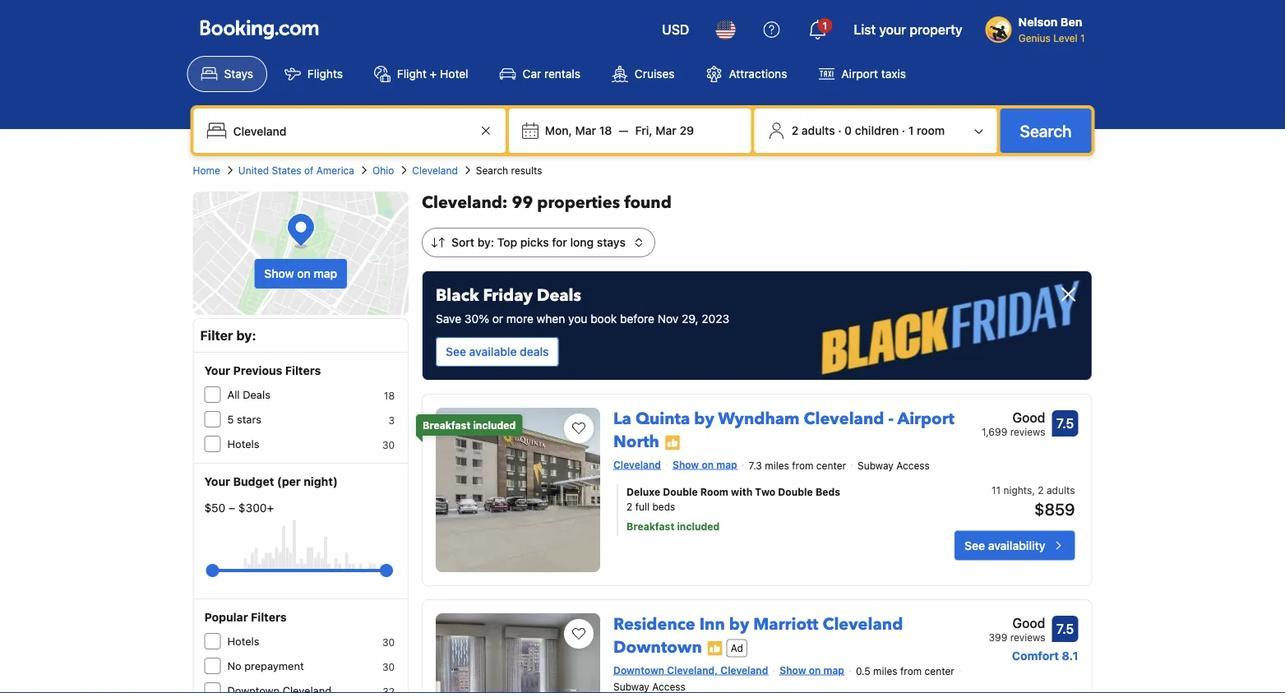 Task type: locate. For each thing, give the bounding box(es) containing it.
1 vertical spatial subway
[[614, 682, 650, 693]]

1 horizontal spatial map
[[717, 459, 738, 471]]

0 horizontal spatial mar
[[576, 124, 597, 137]]

0 horizontal spatial deals
[[243, 389, 271, 401]]

scored 7.5 element up 8.1
[[1053, 616, 1079, 643]]

2 horizontal spatial show on map
[[780, 665, 845, 676]]

cleveland up 0.5
[[823, 614, 904, 636]]

29,
[[682, 312, 699, 326]]

level
[[1054, 32, 1078, 44]]

ben
[[1061, 15, 1083, 29]]

fri, mar 29 button
[[629, 116, 701, 146]]

1 horizontal spatial breakfast
[[627, 521, 675, 532]]

your up $50 at left bottom
[[204, 475, 230, 489]]

1 left list
[[823, 20, 828, 31]]

reviews inside the good 1,699 reviews
[[1011, 426, 1046, 438]]

cleveland inside residence inn by marriott cleveland downtown
[[823, 614, 904, 636]]

your for your previous filters
[[204, 364, 230, 378]]

0 vertical spatial from
[[792, 460, 814, 472]]

by for wyndham
[[695, 408, 715, 431]]

ohio link
[[373, 163, 394, 178]]

$50 – $300+
[[204, 501, 274, 515]]

on for la
[[702, 459, 714, 471]]

1,699
[[982, 426, 1008, 438]]

center for 0.5 miles from center subway access
[[925, 666, 955, 677]]

good inside good 399 reviews
[[1013, 616, 1046, 631]]

this property is part of our preferred partner program. it's committed to providing excellent service and good value. it'll pay us a higher commission if you make a booking. image for quinta
[[665, 435, 681, 451]]

available
[[470, 345, 517, 359]]

your up all
[[204, 364, 230, 378]]

0 vertical spatial 30
[[383, 439, 395, 451]]

1 horizontal spatial ·
[[902, 124, 906, 137]]

included inside deluxe double room with two double beds 2 full beds breakfast included
[[677, 521, 720, 532]]

2 inside button
[[792, 124, 799, 137]]

by inside residence inn by marriott cleveland downtown
[[730, 614, 750, 636]]

downtown
[[614, 637, 702, 659], [614, 665, 665, 676]]

1 horizontal spatial search
[[1021, 121, 1072, 140]]

scored 7.5 element for good 399 reviews
[[1053, 616, 1079, 643]]

1 horizontal spatial mar
[[656, 124, 677, 137]]

2 your from the top
[[204, 475, 230, 489]]

1 horizontal spatial 18
[[600, 124, 612, 137]]

by inside la quinta by wyndham cleveland - airport north
[[695, 408, 715, 431]]

airport right the - on the bottom right of the page
[[898, 408, 955, 431]]

0 vertical spatial airport
[[842, 67, 879, 81]]

see inside "link"
[[965, 539, 986, 552]]

miles
[[765, 460, 790, 472], [874, 666, 898, 677]]

cleveland down "ad"
[[721, 665, 769, 676]]

airport left taxis at the right top of page
[[842, 67, 879, 81]]

0 vertical spatial your
[[204, 364, 230, 378]]

all deals
[[227, 389, 271, 401]]

· left 0
[[839, 124, 842, 137]]

scored 7.5 element right the good 1,699 reviews on the bottom
[[1053, 411, 1079, 437]]

2 7.5 from the top
[[1057, 622, 1075, 637]]

0 horizontal spatial map
[[314, 267, 337, 281]]

deals right all
[[243, 389, 271, 401]]

from right 0.5
[[901, 666, 922, 677]]

1 vertical spatial airport
[[898, 408, 955, 431]]

Where are you going? field
[[227, 116, 476, 146]]

by right quinta
[[695, 408, 715, 431]]

cruises
[[635, 67, 675, 81]]

scored 7.5 element
[[1053, 411, 1079, 437], [1053, 616, 1079, 643]]

show on map for la
[[673, 459, 738, 471]]

good element up nights
[[982, 408, 1046, 428]]

good
[[1013, 410, 1046, 426], [1013, 616, 1046, 631]]

good element
[[982, 408, 1046, 428], [989, 614, 1046, 634]]

results
[[511, 165, 543, 176]]

1 horizontal spatial on
[[702, 459, 714, 471]]

hotels down 5 stars on the bottom left of page
[[227, 438, 260, 450]]

2 vertical spatial on
[[809, 665, 821, 676]]

states
[[272, 165, 302, 176]]

map for la
[[717, 459, 738, 471]]

usd
[[663, 22, 690, 37]]

search
[[1021, 121, 1072, 140], [476, 165, 509, 176]]

genius
[[1019, 32, 1051, 44]]

budget
[[233, 475, 274, 489]]

0 horizontal spatial 1
[[823, 20, 828, 31]]

2 adults · 0 children · 1 room button
[[762, 115, 991, 146]]

reviews for good 399 reviews
[[1011, 632, 1046, 643]]

of
[[304, 165, 314, 176]]

residence inn by marriott cleveland downtown link
[[614, 607, 904, 659]]

0 vertical spatial by:
[[478, 236, 495, 249]]

show on map for residence
[[780, 665, 845, 676]]

1 vertical spatial show
[[673, 459, 699, 471]]

$300+
[[239, 501, 274, 515]]

1 horizontal spatial 1
[[909, 124, 914, 137]]

breakfast
[[423, 420, 471, 431], [627, 521, 675, 532]]

flight + hotel
[[397, 67, 469, 81]]

subway
[[858, 460, 894, 472], [614, 682, 650, 693]]

deals
[[537, 285, 582, 307], [243, 389, 271, 401]]

0 horizontal spatial search
[[476, 165, 509, 176]]

0 vertical spatial 1
[[823, 20, 828, 31]]

availability
[[989, 539, 1046, 552]]

2 vertical spatial show
[[780, 665, 807, 676]]

flight + hotel link
[[360, 56, 483, 92]]

0 vertical spatial miles
[[765, 460, 790, 472]]

0 vertical spatial access
[[897, 460, 930, 472]]

1 horizontal spatial deals
[[537, 285, 582, 307]]

miles right 0.5
[[874, 666, 898, 677]]

by up "ad"
[[730, 614, 750, 636]]

0 vertical spatial center
[[817, 460, 847, 472]]

good up comfort
[[1013, 616, 1046, 631]]

2 horizontal spatial show
[[780, 665, 807, 676]]

cleveland left the - on the bottom right of the page
[[804, 408, 885, 431]]

7.3 miles from center
[[749, 460, 847, 472]]

with
[[731, 487, 753, 498]]

99
[[512, 192, 533, 214]]

1 horizontal spatial double
[[779, 487, 814, 498]]

0 vertical spatial downtown
[[614, 637, 702, 659]]

show
[[264, 267, 294, 281], [673, 459, 699, 471], [780, 665, 807, 676]]

attractions link
[[692, 56, 802, 92]]

0 vertical spatial 7.5
[[1057, 416, 1075, 432]]

0 horizontal spatial see
[[446, 345, 467, 359]]

miles right 7.3
[[765, 460, 790, 472]]

your previous filters
[[204, 364, 321, 378]]

double up beds
[[663, 487, 698, 498]]

1 vertical spatial hotels
[[227, 636, 260, 648]]

center inside 0.5 miles from center subway access
[[925, 666, 955, 677]]

0 horizontal spatial subway
[[614, 682, 650, 693]]

0 horizontal spatial show on map
[[264, 267, 337, 281]]

1 vertical spatial downtown
[[614, 665, 665, 676]]

7.5 up 8.1
[[1057, 622, 1075, 637]]

breakfast right 3
[[423, 420, 471, 431]]

1 your from the top
[[204, 364, 230, 378]]

filters right previous
[[285, 364, 321, 378]]

1 horizontal spatial airport
[[898, 408, 955, 431]]

1 downtown from the top
[[614, 637, 702, 659]]

1 scored 7.5 element from the top
[[1053, 411, 1079, 437]]

1 horizontal spatial center
[[925, 666, 955, 677]]

see inside button
[[446, 345, 467, 359]]

0 vertical spatial on
[[297, 267, 311, 281]]

adults up $859
[[1047, 485, 1076, 496]]

1 vertical spatial from
[[901, 666, 922, 677]]

breakfast down full
[[627, 521, 675, 532]]

2 good from the top
[[1013, 616, 1046, 631]]

5
[[227, 413, 234, 426]]

adults left 0
[[802, 124, 836, 137]]

1 horizontal spatial included
[[677, 521, 720, 532]]

1 horizontal spatial show
[[673, 459, 699, 471]]

flights
[[308, 67, 343, 81]]

reviews inside good 399 reviews
[[1011, 632, 1046, 643]]

this property is part of our preferred partner program. it's committed to providing excellent service and good value. it'll pay us a higher commission if you make a booking. image
[[665, 435, 681, 451], [665, 435, 681, 451], [707, 641, 724, 657]]

2 vertical spatial 2
[[627, 501, 633, 513]]

1 reviews from the top
[[1011, 426, 1046, 438]]

1 vertical spatial miles
[[874, 666, 898, 677]]

see left the availability
[[965, 539, 986, 552]]

from inside 0.5 miles from center subway access
[[901, 666, 922, 677]]

la quinta by wyndham cleveland - airport north link
[[614, 401, 955, 454]]

by: right the filter
[[236, 328, 256, 343]]

1 vertical spatial breakfast
[[627, 521, 675, 532]]

1 vertical spatial by:
[[236, 328, 256, 343]]

adults inside button
[[802, 124, 836, 137]]

cleveland,
[[667, 665, 718, 676]]

included down "room"
[[677, 521, 720, 532]]

filter by:
[[200, 328, 256, 343]]

0 vertical spatial subway
[[858, 460, 894, 472]]

0 vertical spatial hotels
[[227, 438, 260, 450]]

0 vertical spatial by
[[695, 408, 715, 431]]

see down save
[[446, 345, 467, 359]]

1 vertical spatial see
[[965, 539, 986, 552]]

2 · from the left
[[902, 124, 906, 137]]

0 horizontal spatial center
[[817, 460, 847, 472]]

show inside button
[[264, 267, 294, 281]]

1 vertical spatial center
[[925, 666, 955, 677]]

18 up 3
[[384, 390, 395, 401]]

1 vertical spatial reviews
[[1011, 632, 1046, 643]]

see available deals
[[446, 345, 549, 359]]

· right children
[[902, 124, 906, 137]]

1 vertical spatial search
[[476, 165, 509, 176]]

1 vertical spatial included
[[677, 521, 720, 532]]

this property is part of our preferred partner program. it's committed to providing excellent service and good value. it'll pay us a higher commission if you make a booking. image for inn
[[707, 641, 724, 657]]

2 left 0
[[792, 124, 799, 137]]

0 vertical spatial show
[[264, 267, 294, 281]]

0 horizontal spatial by
[[695, 408, 715, 431]]

marriott
[[754, 614, 819, 636]]

for
[[552, 236, 568, 249]]

7.5 right the good 1,699 reviews on the bottom
[[1057, 416, 1075, 432]]

1 left room
[[909, 124, 914, 137]]

1 vertical spatial good
[[1013, 616, 1046, 631]]

2 mar from the left
[[656, 124, 677, 137]]

0 horizontal spatial access
[[653, 682, 686, 693]]

good for good 399 reviews
[[1013, 616, 1046, 631]]

1 inside "nelson ben genius level 1"
[[1081, 32, 1086, 44]]

filters right popular
[[251, 611, 287, 624]]

usd button
[[653, 10, 700, 49]]

search results
[[476, 165, 543, 176]]

save
[[436, 312, 462, 326]]

quinta
[[636, 408, 691, 431]]

from down la quinta by wyndham cleveland - airport north
[[792, 460, 814, 472]]

deals up 'when'
[[537, 285, 582, 307]]

11
[[992, 485, 1001, 496]]

mar right mon,
[[576, 124, 597, 137]]

show for la
[[673, 459, 699, 471]]

reviews
[[1011, 426, 1046, 438], [1011, 632, 1046, 643]]

7.5
[[1057, 416, 1075, 432], [1057, 622, 1075, 637]]

filters
[[285, 364, 321, 378], [251, 611, 287, 624]]

2 scored 7.5 element from the top
[[1053, 616, 1079, 643]]

0 vertical spatial see
[[446, 345, 467, 359]]

breakfast included
[[423, 420, 516, 431]]

18 left —
[[600, 124, 612, 137]]

on inside button
[[297, 267, 311, 281]]

cleveland inside la quinta by wyndham cleveland - airport north
[[804, 408, 885, 431]]

2 reviews from the top
[[1011, 632, 1046, 643]]

united
[[238, 165, 269, 176]]

2 vertical spatial map
[[824, 665, 845, 676]]

your for your budget (per night)
[[204, 475, 230, 489]]

1 horizontal spatial from
[[901, 666, 922, 677]]

double
[[663, 487, 698, 498], [779, 487, 814, 498]]

0 horizontal spatial from
[[792, 460, 814, 472]]

0 horizontal spatial 18
[[384, 390, 395, 401]]

1 inside dropdown button
[[823, 20, 828, 31]]

1 hotels from the top
[[227, 438, 260, 450]]

30%
[[465, 312, 490, 326]]

0 horizontal spatial by:
[[236, 328, 256, 343]]

cleveland link
[[412, 163, 458, 178]]

miles inside 0.5 miles from center subway access
[[874, 666, 898, 677]]

room
[[701, 487, 729, 498]]

by: left top
[[478, 236, 495, 249]]

2 vertical spatial 1
[[909, 124, 914, 137]]

two
[[756, 487, 776, 498]]

included
[[473, 420, 516, 431], [677, 521, 720, 532]]

0 horizontal spatial ·
[[839, 124, 842, 137]]

2 horizontal spatial 1
[[1081, 32, 1086, 44]]

1 7.5 from the top
[[1057, 416, 1075, 432]]

filter
[[200, 328, 233, 343]]

good up ,
[[1013, 410, 1046, 426]]

1 horizontal spatial miles
[[874, 666, 898, 677]]

1 vertical spatial 30
[[383, 637, 395, 648]]

miles for 7.3
[[765, 460, 790, 472]]

1 30 from the top
[[383, 439, 395, 451]]

double down 7.3 miles from center
[[779, 487, 814, 498]]

hotels down the popular filters
[[227, 636, 260, 648]]

more
[[507, 312, 534, 326]]

1 vertical spatial on
[[702, 459, 714, 471]]

0 horizontal spatial 2
[[627, 501, 633, 513]]

1 horizontal spatial show on map
[[673, 459, 738, 471]]

1 horizontal spatial see
[[965, 539, 986, 552]]

access
[[897, 460, 930, 472], [653, 682, 686, 693]]

good 1,699 reviews
[[982, 410, 1046, 438]]

mon, mar 18 button
[[539, 116, 619, 146]]

11 nights , 2 adults $859
[[992, 485, 1076, 519]]

group
[[213, 558, 387, 584]]

good element up comfort
[[989, 614, 1046, 634]]

see available deals button
[[436, 337, 559, 367]]

good 399 reviews
[[989, 616, 1046, 643]]

1 horizontal spatial by
[[730, 614, 750, 636]]

1 good from the top
[[1013, 410, 1046, 426]]

ohio
[[373, 165, 394, 176]]

reviews for good 1,699 reviews
[[1011, 426, 1046, 438]]

subway down downtown cleveland, cleveland
[[614, 682, 650, 693]]

1 right level
[[1081, 32, 1086, 44]]

on
[[297, 267, 311, 281], [702, 459, 714, 471], [809, 665, 821, 676]]

see
[[446, 345, 467, 359], [965, 539, 986, 552]]

reviews right 1,699
[[1011, 426, 1046, 438]]

search for search results
[[476, 165, 509, 176]]

0 horizontal spatial double
[[663, 487, 698, 498]]

2 right ,
[[1039, 485, 1045, 496]]

downtown inside residence inn by marriott cleveland downtown
[[614, 637, 702, 659]]

1 vertical spatial good element
[[989, 614, 1046, 634]]

0 horizontal spatial on
[[297, 267, 311, 281]]

1 vertical spatial 7.5
[[1057, 622, 1075, 637]]

2 vertical spatial 30
[[383, 661, 395, 673]]

mar left 29
[[656, 124, 677, 137]]

0 horizontal spatial miles
[[765, 460, 790, 472]]

2 left full
[[627, 501, 633, 513]]

1 inside button
[[909, 124, 914, 137]]

1 horizontal spatial adults
[[1047, 485, 1076, 496]]

0 horizontal spatial airport
[[842, 67, 879, 81]]

0 vertical spatial map
[[314, 267, 337, 281]]

included down see available deals button
[[473, 420, 516, 431]]

2 vertical spatial show on map
[[780, 665, 845, 676]]

center up beds
[[817, 460, 847, 472]]

0 vertical spatial search
[[1021, 121, 1072, 140]]

2 horizontal spatial map
[[824, 665, 845, 676]]

center right 0.5
[[925, 666, 955, 677]]

subway inside 0.5 miles from center subway access
[[614, 682, 650, 693]]

1 vertical spatial 2
[[1039, 485, 1045, 496]]

1
[[823, 20, 828, 31], [1081, 32, 1086, 44], [909, 124, 914, 137]]

0 vertical spatial deals
[[537, 285, 582, 307]]

friday
[[483, 285, 533, 307]]

hotels
[[227, 438, 260, 450], [227, 636, 260, 648]]

show on map inside button
[[264, 267, 337, 281]]

nelson
[[1019, 15, 1058, 29]]

2 horizontal spatial on
[[809, 665, 821, 676]]

subway down the - on the bottom right of the page
[[858, 460, 894, 472]]

2 adults · 0 children · 1 room
[[792, 124, 946, 137]]

1 vertical spatial access
[[653, 682, 686, 693]]

1 horizontal spatial by:
[[478, 236, 495, 249]]

search inside button
[[1021, 121, 1072, 140]]

reviews up comfort
[[1011, 632, 1046, 643]]

0.5 miles from center subway access
[[614, 666, 955, 693]]

comfort 8.1
[[1013, 650, 1079, 663]]

flight
[[397, 67, 427, 81]]

good inside the good 1,699 reviews
[[1013, 410, 1046, 426]]



Task type: vqa. For each thing, say whether or not it's contained in the screenshot.
"center"
yes



Task type: describe. For each thing, give the bounding box(es) containing it.
on for residence
[[809, 665, 821, 676]]

mon,
[[545, 124, 573, 137]]

1 horizontal spatial access
[[897, 460, 930, 472]]

search for search
[[1021, 121, 1072, 140]]

3 30 from the top
[[383, 661, 395, 673]]

deluxe double room with two double beds link
[[627, 485, 905, 500]]

your budget (per night)
[[204, 475, 338, 489]]

breakfast inside deluxe double room with two double beds 2 full beds breakfast included
[[627, 521, 675, 532]]

2 downtown from the top
[[614, 665, 665, 676]]

nov
[[658, 312, 679, 326]]

—
[[619, 124, 629, 137]]

2 inside deluxe double room with two double beds 2 full beds breakfast included
[[627, 501, 633, 513]]

1 vertical spatial 18
[[384, 390, 395, 401]]

home
[[193, 165, 220, 176]]

black
[[436, 285, 479, 307]]

downtown cleveland, cleveland
[[614, 665, 769, 676]]

prepayment
[[245, 660, 304, 673]]

1 button
[[798, 10, 838, 49]]

popular filters
[[204, 611, 287, 624]]

when
[[537, 312, 565, 326]]

0 vertical spatial filters
[[285, 364, 321, 378]]

mon, mar 18 — fri, mar 29
[[545, 124, 694, 137]]

no prepayment
[[227, 660, 304, 673]]

8.1
[[1063, 650, 1079, 663]]

nelson ben genius level 1
[[1019, 15, 1086, 44]]

wyndham
[[719, 408, 800, 431]]

night)
[[304, 475, 338, 489]]

2 double from the left
[[779, 487, 814, 498]]

top
[[498, 236, 518, 249]]

1 horizontal spatial subway
[[858, 460, 894, 472]]

sort by: top picks for long stays
[[452, 236, 626, 249]]

adults inside 11 nights , 2 adults $859
[[1047, 485, 1076, 496]]

previous
[[233, 364, 283, 378]]

hotel
[[440, 67, 469, 81]]

full
[[636, 501, 650, 513]]

1 vertical spatial deals
[[243, 389, 271, 401]]

this property is part of our preferred partner program. it's committed to providing excellent service and good value. it'll pay us a higher commission if you make a booking. image
[[707, 641, 724, 657]]

black friday deals save 30% or more when you book before nov 29, 2023
[[436, 285, 730, 326]]

7.5 for good 399 reviews
[[1057, 622, 1075, 637]]

from for 0.5
[[901, 666, 922, 677]]

booking.com image
[[200, 20, 319, 39]]

2 hotels from the top
[[227, 636, 260, 648]]

7.3
[[749, 460, 763, 472]]

beds
[[653, 501, 676, 513]]

airport inside la quinta by wyndham cleveland - airport north
[[898, 408, 955, 431]]

2023
[[702, 312, 730, 326]]

search button
[[1001, 109, 1092, 153]]

la
[[614, 408, 632, 431]]

deluxe
[[627, 487, 661, 498]]

show for residence
[[780, 665, 807, 676]]

see for see availability
[[965, 539, 986, 552]]

0 horizontal spatial breakfast
[[423, 420, 471, 431]]

rentals
[[545, 67, 581, 81]]

residence
[[614, 614, 696, 636]]

stars
[[237, 413, 262, 426]]

airport taxis link
[[805, 56, 921, 92]]

7.5 for good 1,699 reviews
[[1057, 416, 1075, 432]]

$50
[[204, 501, 226, 515]]

list your property link
[[844, 10, 973, 49]]

la quinta by wyndham cleveland - airport north
[[614, 408, 955, 454]]

deals inside black friday deals save 30% or more when you book before nov 29, 2023
[[537, 285, 582, 307]]

see for see available deals
[[446, 345, 467, 359]]

by: for filter
[[236, 328, 256, 343]]

by: for sort
[[478, 236, 495, 249]]

cleveland:
[[422, 192, 508, 214]]

deals
[[520, 345, 549, 359]]

la quinta by wyndham cleveland - airport north image
[[436, 408, 601, 573]]

see availability link
[[955, 531, 1076, 561]]

children
[[855, 124, 899, 137]]

miles for 0.5
[[874, 666, 898, 677]]

comfort
[[1013, 650, 1060, 663]]

sort
[[452, 236, 475, 249]]

attractions
[[729, 67, 788, 81]]

0 horizontal spatial included
[[473, 420, 516, 431]]

,
[[1033, 485, 1036, 496]]

picks
[[521, 236, 549, 249]]

taxis
[[882, 67, 907, 81]]

scored 7.5 element for good 1,699 reviews
[[1053, 411, 1079, 437]]

2 30 from the top
[[383, 637, 395, 648]]

residence inn by marriott cleveland downtown
[[614, 614, 904, 659]]

fri,
[[636, 124, 653, 137]]

-
[[889, 408, 894, 431]]

from for 7.3
[[792, 460, 814, 472]]

black friday deals image
[[423, 272, 1092, 380]]

1 double from the left
[[663, 487, 698, 498]]

nights
[[1004, 485, 1033, 496]]

list your property
[[854, 22, 963, 37]]

$859
[[1035, 500, 1076, 519]]

book
[[591, 312, 617, 326]]

map inside button
[[314, 267, 337, 281]]

united states of america link
[[238, 163, 355, 178]]

good element for good 399 reviews
[[989, 614, 1046, 634]]

car rentals link
[[486, 56, 595, 92]]

center for 7.3 miles from center
[[817, 460, 847, 472]]

access inside 0.5 miles from center subway access
[[653, 682, 686, 693]]

show on map button
[[254, 259, 347, 289]]

map for residence
[[824, 665, 845, 676]]

good for good 1,699 reviews
[[1013, 410, 1046, 426]]

stays
[[224, 67, 253, 81]]

good element for good 1,699 reviews
[[982, 408, 1046, 428]]

0 vertical spatial 18
[[600, 124, 612, 137]]

united states of america
[[238, 165, 355, 176]]

airport taxis
[[842, 67, 907, 81]]

long
[[571, 236, 594, 249]]

search results updated. cleveland: 99 properties found. element
[[422, 192, 1093, 215]]

1 vertical spatial filters
[[251, 611, 287, 624]]

beds
[[816, 487, 841, 498]]

your
[[880, 22, 907, 37]]

deluxe double room with two double beds 2 full beds breakfast included
[[627, 487, 841, 532]]

popular
[[204, 611, 248, 624]]

3
[[389, 415, 395, 426]]

cleveland: 99 properties found
[[422, 192, 672, 214]]

0
[[845, 124, 852, 137]]

or
[[493, 312, 504, 326]]

room
[[917, 124, 946, 137]]

cleveland up cleveland:
[[412, 165, 458, 176]]

1 mar from the left
[[576, 124, 597, 137]]

home link
[[193, 163, 220, 178]]

your account menu nelson ben genius level 1 element
[[986, 7, 1092, 45]]

2 inside 11 nights , 2 adults $859
[[1039, 485, 1045, 496]]

you
[[569, 312, 588, 326]]

cleveland down north
[[614, 459, 661, 471]]

1 · from the left
[[839, 124, 842, 137]]

by for marriott
[[730, 614, 750, 636]]



